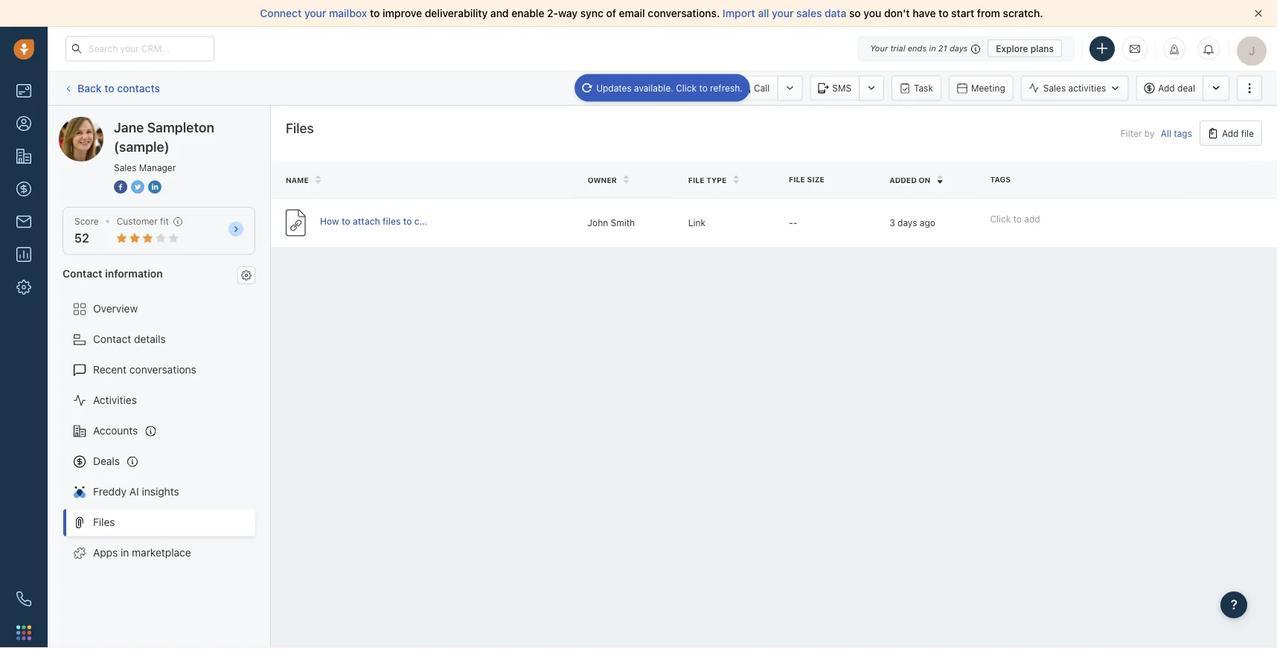 Task type: vqa. For each thing, say whether or not it's contained in the screenshot.
Add file's Add
yes



Task type: locate. For each thing, give the bounding box(es) containing it.
0 horizontal spatial days
[[898, 218, 918, 228]]

call
[[754, 83, 770, 93]]

1 horizontal spatial click
[[991, 214, 1012, 224]]

0 vertical spatial in
[[930, 44, 937, 53]]

days
[[950, 44, 968, 53], [898, 218, 918, 228]]

sales left "activities"
[[1044, 83, 1067, 93]]

files up name
[[286, 120, 314, 136]]

your right the all
[[772, 7, 794, 19]]

you
[[864, 7, 882, 19]]

sales up facebook circled image
[[114, 162, 137, 173]]

scratch.
[[1004, 7, 1044, 19]]

back to contacts link
[[63, 77, 161, 100]]

21
[[939, 44, 948, 53]]

(sample) up sales manager at the left top of the page
[[114, 139, 170, 155]]

jane down contacts
[[114, 119, 144, 135]]

import
[[723, 7, 756, 19]]

1 horizontal spatial your
[[772, 7, 794, 19]]

score 52
[[74, 216, 99, 245]]

0 horizontal spatial files
[[93, 517, 115, 529]]

add for add file
[[1223, 128, 1240, 139]]

your trial ends in 21 days
[[871, 44, 968, 53]]

connect your mailbox to improve deliverability and enable 2-way sync of email conversations. import all your sales data so you don't have to start from scratch.
[[260, 7, 1044, 19]]

linkedin circled image
[[148, 179, 162, 195]]

recent
[[93, 364, 127, 376]]

sales
[[797, 7, 822, 19]]

add inside button
[[1159, 83, 1176, 93]]

contacts?
[[415, 216, 457, 227]]

jane sampleton (sample)
[[89, 117, 211, 129], [114, 119, 214, 155]]

0 vertical spatial contact
[[63, 267, 102, 279]]

call link
[[732, 76, 778, 101]]

activities
[[93, 394, 137, 407]]

file size
[[789, 175, 825, 184]]

0 horizontal spatial click
[[676, 83, 697, 93]]

connect
[[260, 7, 302, 19]]

sales activities
[[1044, 83, 1107, 93]]

sales for sales manager
[[114, 162, 137, 173]]

files up the apps
[[93, 517, 115, 529]]

file left type
[[689, 176, 705, 184]]

file left size
[[789, 175, 806, 184]]

3
[[890, 218, 896, 228]]

0 horizontal spatial your
[[305, 7, 327, 19]]

1 vertical spatial days
[[898, 218, 918, 228]]

john smith
[[588, 218, 635, 228]]

improve
[[383, 7, 422, 19]]

file
[[789, 175, 806, 184], [689, 176, 705, 184]]

0 vertical spatial add
[[1159, 83, 1176, 93]]

attach
[[353, 216, 380, 227]]

data
[[825, 7, 847, 19]]

contacts
[[117, 82, 160, 94]]

add
[[1159, 83, 1176, 93], [1223, 128, 1240, 139]]

1 file from the left
[[789, 175, 806, 184]]

contact
[[63, 267, 102, 279], [93, 333, 131, 346]]

facebook circled image
[[114, 179, 127, 195]]

click right available.
[[676, 83, 697, 93]]

add file button
[[1200, 121, 1263, 146]]

in right the apps
[[121, 547, 129, 559]]

0 vertical spatial click
[[676, 83, 697, 93]]

1 horizontal spatial in
[[930, 44, 937, 53]]

your left mailbox
[[305, 7, 327, 19]]

2 your from the left
[[772, 7, 794, 19]]

0 horizontal spatial add
[[1159, 83, 1176, 93]]

(sample) up manager
[[169, 117, 211, 129]]

on
[[919, 176, 931, 184]]

sampleton inside jane sampleton (sample)
[[147, 119, 214, 135]]

recent conversations
[[93, 364, 196, 376]]

files
[[286, 120, 314, 136], [93, 517, 115, 529]]

customer
[[117, 216, 158, 227]]

1 horizontal spatial sales
[[1044, 83, 1067, 93]]

0 horizontal spatial in
[[121, 547, 129, 559]]

score
[[74, 216, 99, 227]]

sampleton
[[114, 117, 166, 129], [147, 119, 214, 135]]

how to attach files to contacts?
[[320, 216, 457, 227]]

email
[[619, 7, 646, 19]]

0 vertical spatial (sample)
[[169, 117, 211, 129]]

marketplace
[[132, 547, 191, 559]]

customer fit
[[117, 216, 169, 227]]

email button
[[672, 76, 725, 101]]

file type
[[689, 176, 727, 184]]

1 horizontal spatial days
[[950, 44, 968, 53]]

to
[[370, 7, 380, 19], [939, 7, 949, 19], [104, 82, 114, 94], [700, 83, 708, 93], [1014, 214, 1022, 224], [342, 216, 351, 227], [403, 216, 412, 227]]

contact up recent
[[93, 333, 131, 346]]

updates available. click to refresh.
[[597, 83, 743, 93]]

sales
[[1044, 83, 1067, 93], [114, 162, 137, 173]]

0 horizontal spatial file
[[689, 176, 705, 184]]

days right 21
[[950, 44, 968, 53]]

contact for contact details
[[93, 333, 131, 346]]

task button
[[892, 76, 942, 101]]

available.
[[635, 83, 674, 93]]

add inside button
[[1223, 128, 1240, 139]]

trial
[[891, 44, 906, 53]]

your
[[871, 44, 889, 53]]

fit
[[160, 216, 169, 227]]

contact for contact information
[[63, 267, 102, 279]]

1 - from the left
[[789, 218, 794, 228]]

tags
[[991, 175, 1011, 184]]

1 horizontal spatial add
[[1223, 128, 1240, 139]]

freshworks switcher image
[[16, 626, 31, 641]]

close image
[[1256, 10, 1263, 17]]

add left deal
[[1159, 83, 1176, 93]]

files
[[383, 216, 401, 227]]

task
[[915, 83, 934, 93]]

information
[[105, 267, 163, 279]]

2 - from the left
[[794, 218, 798, 228]]

2 file from the left
[[689, 176, 705, 184]]

1 horizontal spatial file
[[789, 175, 806, 184]]

phone image
[[16, 592, 31, 607]]

apps in marketplace
[[93, 547, 191, 559]]

sampleton up manager
[[147, 119, 214, 135]]

in left 21
[[930, 44, 937, 53]]

2-
[[548, 7, 559, 19]]

Search your CRM... text field
[[66, 36, 214, 61]]

0 vertical spatial sales
[[1044, 83, 1067, 93]]

sales activities button
[[1022, 76, 1137, 101], [1022, 76, 1129, 101]]

-
[[789, 218, 794, 228], [794, 218, 798, 228]]

52
[[74, 231, 89, 245]]

filter
[[1121, 128, 1143, 138]]

1 vertical spatial sales
[[114, 162, 137, 173]]

1 vertical spatial in
[[121, 547, 129, 559]]

contact down 52 button
[[63, 267, 102, 279]]

click left add
[[991, 214, 1012, 224]]

mailbox
[[329, 7, 367, 19]]

add left file on the top of page
[[1223, 128, 1240, 139]]

1 vertical spatial add
[[1223, 128, 1240, 139]]

1 horizontal spatial files
[[286, 120, 314, 136]]

0 horizontal spatial sales
[[114, 162, 137, 173]]

1 vertical spatial contact
[[93, 333, 131, 346]]

1 horizontal spatial jane
[[114, 119, 144, 135]]

jane down back
[[89, 117, 112, 129]]

days right 3
[[898, 218, 918, 228]]

activities
[[1069, 83, 1107, 93]]



Task type: describe. For each thing, give the bounding box(es) containing it.
so
[[850, 7, 861, 19]]

phone element
[[9, 585, 39, 614]]

contact details
[[93, 333, 166, 346]]

link
[[689, 218, 706, 228]]

meeting
[[972, 83, 1006, 93]]

back to contacts
[[77, 82, 160, 94]]

twitter circled image
[[131, 179, 144, 195]]

explore
[[997, 43, 1029, 54]]

file for file size
[[789, 175, 806, 184]]

to left start
[[939, 7, 949, 19]]

to left add
[[1014, 214, 1022, 224]]

52 button
[[74, 231, 89, 245]]

way
[[559, 7, 578, 19]]

sales for sales activities
[[1044, 83, 1067, 93]]

tags
[[1175, 128, 1193, 138]]

freddy ai insights
[[93, 486, 179, 498]]

meeting button
[[949, 76, 1014, 101]]

sales manager
[[114, 162, 176, 173]]

deals
[[93, 455, 120, 468]]

and
[[491, 7, 509, 19]]

start
[[952, 7, 975, 19]]

sms button
[[811, 76, 860, 101]]

mng settings image
[[241, 270, 252, 281]]

ends
[[908, 44, 927, 53]]

1 your from the left
[[305, 7, 327, 19]]

all tags link
[[1162, 128, 1193, 138]]

conversations.
[[648, 7, 720, 19]]

to left refresh.
[[700, 83, 708, 93]]

plans
[[1031, 43, 1055, 54]]

apps
[[93, 547, 118, 559]]

freddy
[[93, 486, 127, 498]]

contact information
[[63, 267, 163, 279]]

add for add deal
[[1159, 83, 1176, 93]]

add deal
[[1159, 83, 1196, 93]]

manager
[[139, 162, 176, 173]]

john
[[588, 218, 609, 228]]

accounts
[[93, 425, 138, 437]]

explore plans link
[[988, 39, 1063, 57]]

back
[[77, 82, 102, 94]]

sampleton down contacts
[[114, 117, 166, 129]]

type
[[707, 176, 727, 184]]

jane sampleton (sample) up manager
[[114, 119, 214, 155]]

size
[[808, 175, 825, 184]]

by
[[1145, 128, 1155, 138]]

0 vertical spatial files
[[286, 120, 314, 136]]

to right back
[[104, 82, 114, 94]]

have
[[913, 7, 937, 19]]

added on
[[890, 176, 931, 184]]

sync
[[581, 7, 604, 19]]

ai
[[129, 486, 139, 498]]

owner
[[588, 176, 617, 184]]

updates
[[597, 83, 632, 93]]

smith
[[611, 218, 635, 228]]

added
[[890, 176, 917, 184]]

of
[[607, 7, 617, 19]]

conversations
[[130, 364, 196, 376]]

to right files
[[403, 216, 412, 227]]

3 days ago
[[890, 218, 936, 228]]

deal
[[1178, 83, 1196, 93]]

file
[[1242, 128, 1255, 139]]

call button
[[732, 76, 778, 101]]

ago
[[920, 218, 936, 228]]

email
[[694, 83, 716, 93]]

sms
[[833, 83, 852, 93]]

1 vertical spatial click
[[991, 214, 1012, 224]]

enable
[[512, 7, 545, 19]]

import all your sales data link
[[723, 7, 850, 19]]

to right mailbox
[[370, 7, 380, 19]]

all
[[1162, 128, 1172, 138]]

file for file type
[[689, 176, 705, 184]]

how
[[320, 216, 339, 227]]

jane sampleton (sample) down contacts
[[89, 117, 211, 129]]

1 vertical spatial (sample)
[[114, 139, 170, 155]]

0 vertical spatial days
[[950, 44, 968, 53]]

email image
[[1131, 43, 1141, 55]]

overview
[[93, 303, 138, 315]]

explore plans
[[997, 43, 1055, 54]]

name
[[286, 176, 309, 184]]

click to add
[[991, 214, 1041, 224]]

add deal button
[[1137, 76, 1204, 101]]

insights
[[142, 486, 179, 498]]

to right how
[[342, 216, 351, 227]]

1 vertical spatial files
[[93, 517, 115, 529]]

from
[[978, 7, 1001, 19]]

updates available. click to refresh. link
[[575, 74, 751, 102]]

deliverability
[[425, 7, 488, 19]]

add file
[[1223, 128, 1255, 139]]

refresh.
[[711, 83, 743, 93]]

don't
[[885, 7, 911, 19]]

all
[[758, 7, 770, 19]]

0 horizontal spatial jane
[[89, 117, 112, 129]]

how to attach files to contacts? link
[[320, 215, 457, 231]]

--
[[789, 218, 798, 228]]



